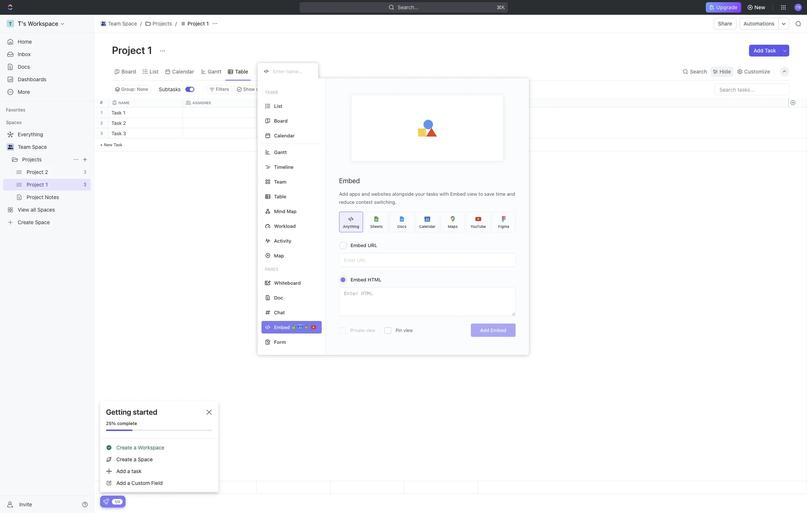 Task type: describe. For each thing, give the bounding box(es) containing it.
do for 2
[[268, 121, 274, 126]]

workload
[[274, 223, 296, 229]]

upgrade link
[[706, 2, 742, 13]]

inbox link
[[3, 48, 91, 60]]

add for add task
[[754, 47, 764, 54]]

do for 1
[[268, 111, 274, 115]]

1 horizontal spatial team space
[[108, 20, 137, 27]]

form
[[274, 339, 286, 345]]

getting
[[106, 408, 131, 417]]

to do for task 3
[[261, 131, 274, 136]]

1 2 3
[[100, 110, 103, 136]]

home
[[18, 38, 32, 45]]

project 1 link
[[178, 19, 211, 28]]

create a workspace
[[116, 445, 164, 451]]

getting started
[[106, 408, 157, 417]]

doc
[[274, 295, 283, 301]]

0 horizontal spatial map
[[274, 253, 284, 259]]

custom
[[132, 480, 150, 486]]

closed
[[256, 86, 270, 92]]

tree inside the sidebar navigation
[[3, 129, 91, 228]]

automations
[[744, 20, 775, 27]]

to for ‎task 1
[[261, 111, 267, 115]]

show closed
[[243, 86, 270, 92]]

to do cell for ‎task 1
[[257, 108, 331, 118]]

to inside add apps and websites alongside your tasks with embed view to save time and reduce context switching.
[[479, 191, 483, 197]]

onboarding checklist button image
[[103, 499, 109, 505]]

team inside the sidebar navigation
[[18, 144, 31, 150]]

space inside the sidebar navigation
[[32, 144, 47, 150]]

sheets
[[370, 224, 383, 229]]

#
[[100, 100, 103, 105]]

embed inside add apps and websites alongside your tasks with embed view to save time and reduce context switching.
[[450, 191, 466, 197]]

embed html
[[351, 277, 382, 283]]

mind
[[274, 208, 286, 214]]

add apps and websites alongside your tasks with embed view to save time and reduce context switching.
[[339, 191, 516, 205]]

1 vertical spatial gantt
[[274, 149, 287, 155]]

add a custom field
[[116, 480, 163, 486]]

websites
[[371, 191, 391, 197]]

hide
[[720, 68, 731, 74]]

invite
[[19, 501, 32, 508]]

Enter name... field
[[272, 68, 312, 75]]

3 inside press space to select this row. row
[[123, 130, 126, 136]]

alongside
[[393, 191, 414, 197]]

apps
[[350, 191, 360, 197]]

search...
[[398, 4, 419, 10]]

⌘k
[[497, 4, 505, 10]]

1 horizontal spatial board
[[274, 118, 288, 124]]

a for space
[[134, 456, 136, 463]]

press space to select this row. row containing ‎task 2
[[109, 118, 479, 129]]

to do for ‎task 1
[[261, 111, 274, 115]]

0 horizontal spatial 3
[[100, 131, 103, 136]]

activity
[[274, 238, 292, 244]]

add embed
[[480, 327, 507, 333]]

2 / from the left
[[175, 20, 177, 27]]

whiteboard
[[274, 280, 301, 286]]

to for task 3
[[261, 131, 267, 136]]

press space to select this row. row containing task 3
[[109, 128, 479, 140]]

projects inside tree
[[22, 156, 42, 163]]

‎task for ‎task 2
[[112, 120, 122, 126]]

new task
[[104, 142, 122, 147]]

time
[[496, 191, 506, 197]]

docs link
[[3, 61, 91, 73]]

create for create a space
[[116, 456, 132, 463]]

‎task for ‎task 1
[[112, 110, 122, 116]]

dashboards
[[18, 76, 46, 82]]

pages
[[265, 267, 278, 272]]

embed for embed
[[339, 177, 360, 185]]

0 vertical spatial map
[[287, 208, 297, 214]]

favorites
[[6, 107, 25, 113]]

add for add embed
[[480, 327, 490, 333]]

customize button
[[735, 66, 773, 77]]

to do cell for ‎task 2
[[257, 118, 331, 128]]

complete
[[117, 421, 137, 427]]

url
[[368, 242, 377, 248]]

1 horizontal spatial projects
[[153, 20, 172, 27]]

1 / from the left
[[140, 20, 142, 27]]

2 and from the left
[[507, 191, 516, 197]]

with
[[440, 191, 449, 197]]

view
[[267, 68, 279, 74]]

context
[[356, 199, 373, 205]]

tasks
[[265, 90, 278, 95]]

2 vertical spatial calendar
[[419, 224, 436, 229]]

field
[[151, 480, 163, 486]]

mind map
[[274, 208, 297, 214]]

docs inside the sidebar navigation
[[18, 64, 30, 70]]

table link
[[234, 66, 248, 77]]

‎task 1
[[112, 110, 125, 116]]

new button
[[745, 1, 770, 13]]

timeline
[[274, 164, 294, 170]]

embed for embed html
[[351, 277, 367, 283]]

0 vertical spatial gantt
[[208, 68, 222, 74]]

html
[[368, 277, 382, 283]]

onboarding checklist button element
[[103, 499, 109, 505]]

embed for embed url
[[351, 242, 367, 248]]

board inside board link
[[122, 68, 136, 74]]

chat
[[274, 310, 285, 315]]

subtasks button
[[156, 84, 186, 95]]

new for new
[[755, 4, 766, 10]]

25%
[[106, 421, 116, 427]]

spaces
[[6, 120, 22, 125]]

reduce
[[339, 199, 355, 205]]

upgrade
[[717, 4, 738, 10]]

switching.
[[374, 199, 397, 205]]

anything
[[343, 224, 359, 229]]

2 horizontal spatial team
[[274, 179, 287, 185]]

grid containing ‎task 1
[[94, 98, 808, 494]]

search button
[[681, 66, 710, 77]]

add embed button
[[471, 324, 516, 337]]

1 horizontal spatial table
[[274, 193, 287, 199]]

add task
[[754, 47, 777, 54]]

started
[[133, 408, 157, 417]]

youtube
[[471, 224, 486, 229]]

2 for 1
[[100, 120, 103, 125]]

private view
[[350, 328, 376, 333]]



Task type: vqa. For each thing, say whether or not it's contained in the screenshot.
Pin View
yes



Task type: locate. For each thing, give the bounding box(es) containing it.
press space to select this row. row containing ‎task 1
[[109, 108, 479, 119]]

task inside add task 'button'
[[765, 47, 777, 54]]

gantt link
[[206, 66, 222, 77]]

2 vertical spatial team
[[274, 179, 287, 185]]

3 to do cell from the top
[[257, 128, 331, 138]]

row group containing 1 2 3
[[94, 108, 109, 152]]

maps
[[448, 224, 458, 229]]

view right private
[[366, 328, 376, 333]]

1 inside press space to select this row. row
[[123, 110, 125, 116]]

1 create from the top
[[116, 445, 132, 451]]

list link
[[148, 66, 159, 77]]

1 vertical spatial team space link
[[18, 141, 89, 153]]

1 horizontal spatial space
[[122, 20, 137, 27]]

team right user group icon
[[108, 20, 121, 27]]

0 horizontal spatial projects
[[22, 156, 42, 163]]

calendar link
[[171, 66, 194, 77]]

2 inside 1 2 3
[[100, 120, 103, 125]]

space right user group icon
[[122, 20, 137, 27]]

a left task
[[127, 468, 130, 475]]

1 horizontal spatial /
[[175, 20, 177, 27]]

25% complete
[[106, 421, 137, 427]]

0 horizontal spatial 2
[[100, 120, 103, 125]]

0 vertical spatial project 1
[[188, 20, 209, 27]]

1 horizontal spatial gantt
[[274, 149, 287, 155]]

map right mind
[[287, 208, 297, 214]]

1 vertical spatial team space
[[18, 144, 47, 150]]

1 ‎task from the top
[[112, 110, 122, 116]]

row group
[[94, 108, 109, 152], [109, 108, 479, 152], [789, 108, 807, 152], [789, 482, 807, 494]]

task 3
[[112, 130, 126, 136]]

1 vertical spatial ‎task
[[112, 120, 122, 126]]

your
[[415, 191, 425, 197]]

calendar left the maps
[[419, 224, 436, 229]]

a up task
[[134, 456, 136, 463]]

0 vertical spatial team space
[[108, 20, 137, 27]]

1 vertical spatial to do cell
[[257, 118, 331, 128]]

1 vertical spatial new
[[104, 142, 112, 147]]

new inside button
[[755, 4, 766, 10]]

0 horizontal spatial list
[[150, 68, 159, 74]]

1 horizontal spatial projects link
[[143, 19, 174, 28]]

view button
[[258, 63, 282, 80]]

tasks
[[427, 191, 438, 197]]

home link
[[3, 36, 91, 48]]

view
[[467, 191, 477, 197], [366, 328, 376, 333], [404, 328, 413, 333]]

2 vertical spatial to do
[[261, 131, 274, 136]]

task down task 3
[[114, 142, 122, 147]]

press space to select this row. row containing 3
[[94, 128, 109, 139]]

‎task 2
[[112, 120, 126, 126]]

press space to select this row. row containing 2
[[94, 118, 109, 128]]

0 vertical spatial calendar
[[172, 68, 194, 74]]

0 horizontal spatial and
[[362, 191, 370, 197]]

task
[[132, 468, 142, 475]]

3 left task 3
[[100, 131, 103, 136]]

space
[[122, 20, 137, 27], [32, 144, 47, 150], [138, 456, 153, 463]]

0 horizontal spatial board
[[122, 68, 136, 74]]

table
[[235, 68, 248, 74], [274, 193, 287, 199]]

2 horizontal spatial calendar
[[419, 224, 436, 229]]

create a space
[[116, 456, 153, 463]]

0 vertical spatial team space link
[[99, 19, 139, 28]]

space down create a workspace
[[138, 456, 153, 463]]

add a task
[[116, 468, 142, 475]]

add inside add apps and websites alongside your tasks with embed view to save time and reduce context switching.
[[339, 191, 348, 197]]

favorites button
[[3, 106, 28, 115]]

2 to do cell from the top
[[257, 118, 331, 128]]

0 vertical spatial task
[[765, 47, 777, 54]]

1 do from the top
[[268, 111, 274, 115]]

1 vertical spatial create
[[116, 456, 132, 463]]

calendar up subtasks button
[[172, 68, 194, 74]]

to do for ‎task 2
[[261, 121, 274, 126]]

project 1
[[188, 20, 209, 27], [112, 44, 155, 56]]

0 horizontal spatial gantt
[[208, 68, 222, 74]]

view for pin view
[[404, 328, 413, 333]]

show
[[243, 86, 255, 92]]

do for 3
[[268, 131, 274, 136]]

0 horizontal spatial team
[[18, 144, 31, 150]]

team space link
[[99, 19, 139, 28], [18, 141, 89, 153]]

0 horizontal spatial /
[[140, 20, 142, 27]]

1 vertical spatial project 1
[[112, 44, 155, 56]]

1 horizontal spatial team space link
[[99, 19, 139, 28]]

2 vertical spatial do
[[268, 131, 274, 136]]

to
[[261, 111, 267, 115], [261, 121, 267, 126], [261, 131, 267, 136], [479, 191, 483, 197]]

team
[[108, 20, 121, 27], [18, 144, 31, 150], [274, 179, 287, 185]]

2 to do from the top
[[261, 121, 274, 126]]

2 horizontal spatial view
[[467, 191, 477, 197]]

list up subtasks button
[[150, 68, 159, 74]]

1 vertical spatial project
[[112, 44, 145, 56]]

1 vertical spatial projects
[[22, 156, 42, 163]]

calendar
[[172, 68, 194, 74], [274, 133, 295, 138], [419, 224, 436, 229]]

press space to select this row. row
[[94, 108, 109, 118], [109, 108, 479, 119], [94, 118, 109, 128], [109, 118, 479, 129], [94, 128, 109, 139], [109, 128, 479, 140], [109, 482, 479, 494]]

task down ‎task 2
[[112, 130, 122, 136]]

0 vertical spatial do
[[268, 111, 274, 115]]

0 horizontal spatial team space
[[18, 144, 47, 150]]

add for add apps and websites alongside your tasks with embed view to save time and reduce context switching.
[[339, 191, 348, 197]]

add task button
[[750, 45, 781, 57]]

0 vertical spatial create
[[116, 445, 132, 451]]

team down timeline at the top
[[274, 179, 287, 185]]

1 horizontal spatial 3
[[123, 130, 126, 136]]

gantt up timeline at the top
[[274, 149, 287, 155]]

dashboards link
[[3, 74, 91, 85]]

0 horizontal spatial calendar
[[172, 68, 194, 74]]

team space
[[108, 20, 137, 27], [18, 144, 47, 150]]

board
[[122, 68, 136, 74], [274, 118, 288, 124]]

tree
[[3, 129, 91, 228]]

docs right sheets
[[398, 224, 407, 229]]

to do cell
[[257, 108, 331, 118], [257, 118, 331, 128], [257, 128, 331, 138]]

Enter HTML text field
[[340, 288, 516, 316]]

inbox
[[18, 51, 31, 57]]

embed inside add embed button
[[491, 327, 507, 333]]

view right pin
[[404, 328, 413, 333]]

2 left ‎task 2
[[100, 120, 103, 125]]

0 horizontal spatial new
[[104, 142, 112, 147]]

create up create a space
[[116, 445, 132, 451]]

cell
[[183, 108, 257, 118], [331, 108, 405, 118], [183, 118, 257, 128], [331, 118, 405, 128], [183, 128, 257, 138], [331, 128, 405, 138]]

save
[[485, 191, 495, 197]]

1 vertical spatial table
[[274, 193, 287, 199]]

private
[[350, 328, 365, 333]]

embed url
[[351, 242, 377, 248]]

search
[[690, 68, 707, 74]]

add for add a custom field
[[116, 480, 126, 486]]

new up automations
[[755, 4, 766, 10]]

0 vertical spatial projects link
[[143, 19, 174, 28]]

1 vertical spatial map
[[274, 253, 284, 259]]

list down tasks
[[274, 103, 283, 109]]

space right user group image
[[32, 144, 47, 150]]

close image
[[207, 410, 212, 415]]

1 horizontal spatial docs
[[398, 224, 407, 229]]

1 horizontal spatial project
[[188, 20, 205, 27]]

0 horizontal spatial space
[[32, 144, 47, 150]]

0 horizontal spatial table
[[235, 68, 248, 74]]

0 vertical spatial projects
[[153, 20, 172, 27]]

create for create a workspace
[[116, 445, 132, 451]]

1/4
[[115, 500, 120, 504]]

show closed button
[[234, 85, 274, 94]]

‎task down the ‎task 1
[[112, 120, 122, 126]]

to do cell for task 3
[[257, 128, 331, 138]]

pin view
[[396, 328, 413, 333]]

share
[[719, 20, 733, 27]]

0 vertical spatial table
[[235, 68, 248, 74]]

0 vertical spatial team
[[108, 20, 121, 27]]

view for private view
[[366, 328, 376, 333]]

table up mind
[[274, 193, 287, 199]]

1 to do cell from the top
[[257, 108, 331, 118]]

calendar up timeline at the top
[[274, 133, 295, 138]]

1 inside 1 2 3
[[101, 110, 103, 115]]

a for task
[[127, 468, 130, 475]]

hide button
[[711, 66, 734, 77]]

0 vertical spatial board
[[122, 68, 136, 74]]

figma
[[498, 224, 509, 229]]

1 vertical spatial task
[[112, 130, 122, 136]]

view button
[[258, 66, 282, 77]]

task for new task
[[114, 142, 122, 147]]

1 to do from the top
[[261, 111, 274, 115]]

board left the list link
[[122, 68, 136, 74]]

2 do from the top
[[268, 121, 274, 126]]

add
[[754, 47, 764, 54], [339, 191, 348, 197], [480, 327, 490, 333], [116, 468, 126, 475], [116, 480, 126, 486]]

2
[[123, 120, 126, 126], [100, 120, 103, 125]]

board link
[[120, 66, 136, 77]]

a for workspace
[[134, 445, 136, 451]]

pin
[[396, 328, 402, 333]]

0 vertical spatial space
[[122, 20, 137, 27]]

1 horizontal spatial and
[[507, 191, 516, 197]]

0 horizontal spatial team space link
[[18, 141, 89, 153]]

1 vertical spatial docs
[[398, 224, 407, 229]]

a down add a task
[[127, 480, 130, 486]]

1 and from the left
[[362, 191, 370, 197]]

projects
[[153, 20, 172, 27], [22, 156, 42, 163]]

and right the time
[[507, 191, 516, 197]]

2 ‎task from the top
[[112, 120, 122, 126]]

automations button
[[740, 18, 779, 29]]

3 do from the top
[[268, 131, 274, 136]]

map down activity
[[274, 253, 284, 259]]

0 vertical spatial docs
[[18, 64, 30, 70]]

1 horizontal spatial 2
[[123, 120, 126, 126]]

1 horizontal spatial calendar
[[274, 133, 295, 138]]

2 vertical spatial task
[[114, 142, 122, 147]]

0 horizontal spatial view
[[366, 328, 376, 333]]

1 vertical spatial list
[[274, 103, 283, 109]]

row group containing ‎task 1
[[109, 108, 479, 152]]

2 vertical spatial space
[[138, 456, 153, 463]]

1 vertical spatial space
[[32, 144, 47, 150]]

1 vertical spatial to do
[[261, 121, 274, 126]]

0 vertical spatial to do
[[261, 111, 274, 115]]

new
[[755, 4, 766, 10], [104, 142, 112, 147]]

2 horizontal spatial space
[[138, 456, 153, 463]]

1 vertical spatial board
[[274, 118, 288, 124]]

new for new task
[[104, 142, 112, 147]]

1 vertical spatial team
[[18, 144, 31, 150]]

add inside 'button'
[[754, 47, 764, 54]]

view inside add apps and websites alongside your tasks with embed view to save time and reduce context switching.
[[467, 191, 477, 197]]

and up the context
[[362, 191, 370, 197]]

team space inside the sidebar navigation
[[18, 144, 47, 150]]

press space to select this row. row containing 1
[[94, 108, 109, 118]]

customize
[[745, 68, 771, 74]]

1 vertical spatial projects link
[[22, 154, 70, 166]]

0 horizontal spatial project 1
[[112, 44, 155, 56]]

task inside press space to select this row. row
[[112, 130, 122, 136]]

table up show
[[235, 68, 248, 74]]

sidebar navigation
[[0, 15, 94, 513]]

0 vertical spatial new
[[755, 4, 766, 10]]

Search tasks... text field
[[716, 84, 789, 95]]

1 horizontal spatial new
[[755, 4, 766, 10]]

0 horizontal spatial projects link
[[22, 154, 70, 166]]

3 down ‎task 2
[[123, 130, 126, 136]]

0 vertical spatial project
[[188, 20, 205, 27]]

2 create from the top
[[116, 456, 132, 463]]

task up customize
[[765, 47, 777, 54]]

a for custom
[[127, 480, 130, 486]]

0 vertical spatial list
[[150, 68, 159, 74]]

team space right user group image
[[18, 144, 47, 150]]

tree containing team space
[[3, 129, 91, 228]]

1 horizontal spatial team
[[108, 20, 121, 27]]

task for add task
[[765, 47, 777, 54]]

user group image
[[101, 22, 106, 26]]

1 horizontal spatial list
[[274, 103, 283, 109]]

0 vertical spatial ‎task
[[112, 110, 122, 116]]

row
[[109, 98, 479, 108]]

1 horizontal spatial view
[[404, 328, 413, 333]]

1 vertical spatial do
[[268, 121, 274, 126]]

a up create a space
[[134, 445, 136, 451]]

view left save
[[467, 191, 477, 197]]

workspace
[[138, 445, 164, 451]]

team space right user group icon
[[108, 20, 137, 27]]

share button
[[714, 18, 737, 30]]

2 up task 3
[[123, 120, 126, 126]]

create
[[116, 445, 132, 451], [116, 456, 132, 463]]

0 vertical spatial to do cell
[[257, 108, 331, 118]]

0 horizontal spatial docs
[[18, 64, 30, 70]]

3 to do from the top
[[261, 131, 274, 136]]

subtasks
[[159, 86, 181, 92]]

Enter URL text field
[[340, 254, 516, 267]]

2 for ‎task
[[123, 120, 126, 126]]

board down tasks
[[274, 118, 288, 124]]

new down task 3
[[104, 142, 112, 147]]

1 vertical spatial calendar
[[274, 133, 295, 138]]

and
[[362, 191, 370, 197], [507, 191, 516, 197]]

1 horizontal spatial map
[[287, 208, 297, 214]]

team right user group image
[[18, 144, 31, 150]]

create up add a task
[[116, 456, 132, 463]]

1 horizontal spatial project 1
[[188, 20, 209, 27]]

0 horizontal spatial project
[[112, 44, 145, 56]]

user group image
[[8, 145, 13, 149]]

project
[[188, 20, 205, 27], [112, 44, 145, 56]]

gantt
[[208, 68, 222, 74], [274, 149, 287, 155]]

‎task up ‎task 2
[[112, 110, 122, 116]]

add for add a task
[[116, 468, 126, 475]]

to for ‎task 2
[[261, 121, 267, 126]]

2 vertical spatial to do cell
[[257, 128, 331, 138]]

calendar inside calendar link
[[172, 68, 194, 74]]

projects link
[[143, 19, 174, 28], [22, 154, 70, 166]]

docs down inbox
[[18, 64, 30, 70]]

map
[[287, 208, 297, 214], [274, 253, 284, 259]]

add inside button
[[480, 327, 490, 333]]

grid
[[94, 98, 808, 494]]

gantt left table link
[[208, 68, 222, 74]]



